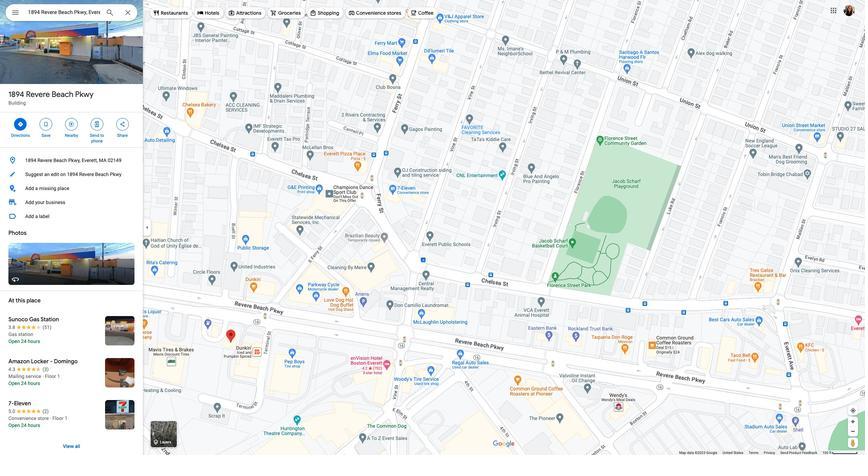 Task type: locate. For each thing, give the bounding box(es) containing it.
suggest
[[25, 172, 43, 177]]

· for locker
[[42, 374, 44, 379]]

1 24 from the top
[[21, 339, 27, 344]]

· inside mailing service · floor 1 open 24 hours
[[42, 374, 44, 379]]

1 vertical spatial beach
[[53, 158, 67, 163]]

everett,
[[82, 158, 98, 163]]

floor down (3)
[[45, 374, 56, 379]]

2 vertical spatial 24
[[21, 423, 27, 428]]

2 hours from the top
[[28, 381, 40, 386]]

1 vertical spatial send
[[781, 451, 788, 455]]

hours for locker
[[28, 381, 40, 386]]

data
[[687, 451, 694, 455]]

send for send product feedback
[[781, 451, 788, 455]]

station
[[41, 316, 59, 323]]

24 inside mailing service · floor 1 open 24 hours
[[21, 381, 27, 386]]

beach up 
[[52, 90, 73, 99]]

0 vertical spatial pkwy
[[75, 90, 94, 99]]

0 horizontal spatial send
[[90, 133, 99, 138]]

1 vertical spatial 1
[[65, 416, 68, 421]]

· down (3)
[[42, 374, 44, 379]]

send product feedback
[[781, 451, 818, 455]]

add a label button
[[0, 210, 143, 224]]

a left the label at the left top
[[35, 214, 38, 219]]

attractions button
[[226, 5, 266, 21]]

0 vertical spatial revere
[[26, 90, 50, 99]]

1894 inside 1894 revere beach pkwy, everett, ma 02149 button
[[25, 158, 36, 163]]

map data ©2023 google
[[679, 451, 718, 455]]

mailing service · floor 1 open 24 hours
[[8, 374, 60, 386]]

1894 up suggest
[[25, 158, 36, 163]]

at this place
[[8, 297, 41, 304]]

none field inside 1894 revere beach pkwy, everett, ma 02149 field
[[28, 8, 100, 16]]

pkwy,
[[68, 158, 81, 163]]

1 down domingo
[[57, 374, 60, 379]]

coffee
[[418, 10, 434, 16]]

24
[[21, 339, 27, 344], [21, 381, 27, 386], [21, 423, 27, 428]]

1 vertical spatial pkwy
[[110, 172, 122, 177]]

1 vertical spatial 24
[[21, 381, 27, 386]]

hours down store
[[28, 423, 40, 428]]

100 ft
[[823, 451, 832, 455]]

open inside convenience store · floor 1 open 24 hours
[[8, 423, 20, 428]]

0 horizontal spatial convenience
[[8, 416, 36, 421]]

1894 right on
[[67, 172, 78, 177]]

1 horizontal spatial 1
[[65, 416, 68, 421]]

3 24 from the top
[[21, 423, 27, 428]]

beach down ma
[[95, 172, 109, 177]]

gas down '3.8'
[[8, 332, 17, 337]]

2 vertical spatial revere
[[79, 172, 94, 177]]

floor inside mailing service · floor 1 open 24 hours
[[45, 374, 56, 379]]

open
[[8, 339, 20, 344], [8, 381, 20, 386], [8, 423, 20, 428]]

revere up 
[[26, 90, 50, 99]]

place right 'this'
[[27, 297, 41, 304]]

united states
[[723, 451, 744, 455]]

revere inside 'suggest an edit on 1894 revere beach pkwy' button
[[79, 172, 94, 177]]

convenience inside "button"
[[356, 10, 386, 16]]

ma
[[99, 158, 107, 163]]

24 down station
[[21, 339, 27, 344]]

gas up 3.8 stars 51 reviews image
[[29, 316, 39, 323]]

united states button
[[723, 451, 744, 455]]

·
[[42, 374, 44, 379], [50, 416, 51, 421]]

terms
[[749, 451, 759, 455]]

3.8
[[8, 325, 15, 330]]

0 horizontal spatial place
[[27, 297, 41, 304]]

at
[[8, 297, 14, 304]]

1 add from the top
[[25, 186, 34, 191]]

7-eleven
[[8, 400, 31, 407]]


[[119, 121, 126, 128]]

24 inside convenience store · floor 1 open 24 hours
[[21, 423, 27, 428]]

convenience left stores on the top of the page
[[356, 10, 386, 16]]

your
[[35, 200, 45, 205]]

add down suggest
[[25, 186, 34, 191]]

beach for pkwy
[[52, 90, 73, 99]]

2 vertical spatial 1894
[[67, 172, 78, 177]]

0 horizontal spatial pkwy
[[75, 90, 94, 99]]

1 open from the top
[[8, 339, 20, 344]]

hotels
[[205, 10, 219, 16]]

convenience inside convenience store · floor 1 open 24 hours
[[8, 416, 36, 421]]

all
[[75, 444, 80, 450]]

1 inside mailing service · floor 1 open 24 hours
[[57, 374, 60, 379]]

revere down everett,
[[79, 172, 94, 177]]

5.0 stars 2 reviews image
[[8, 408, 49, 415]]

add a missing place
[[25, 186, 69, 191]]

domingo
[[54, 358, 78, 365]]

floor for eleven
[[52, 416, 64, 421]]

0 horizontal spatial gas
[[8, 332, 17, 337]]

revere up an
[[37, 158, 52, 163]]

hours inside mailing service · floor 1 open 24 hours
[[28, 381, 40, 386]]

view all
[[63, 444, 80, 450]]

gas station open 24 hours
[[8, 332, 40, 344]]

0 vertical spatial add
[[25, 186, 34, 191]]

share
[[117, 133, 128, 138]]

google
[[707, 451, 718, 455]]

1 right store
[[65, 416, 68, 421]]

add
[[25, 186, 34, 191], [25, 200, 34, 205], [25, 214, 34, 219]]

2 horizontal spatial 1894
[[67, 172, 78, 177]]

1 vertical spatial revere
[[37, 158, 52, 163]]

1 horizontal spatial convenience
[[356, 10, 386, 16]]

0 horizontal spatial ·
[[42, 374, 44, 379]]

hours down station
[[28, 339, 40, 344]]

3.8 stars 51 reviews image
[[8, 324, 51, 331]]

1 horizontal spatial gas
[[29, 316, 39, 323]]

footer
[[679, 451, 823, 455]]

add left the label at the left top
[[25, 214, 34, 219]]

0 vertical spatial place
[[57, 186, 69, 191]]


[[94, 121, 100, 128]]

2 add from the top
[[25, 200, 34, 205]]

1894 for pkwy
[[8, 90, 24, 99]]

0 vertical spatial hours
[[28, 339, 40, 344]]

show your location image
[[850, 408, 857, 414]]

1894 revere beach pkwy main content
[[0, 0, 143, 455]]

(3)
[[43, 367, 49, 372]]

1 vertical spatial a
[[35, 214, 38, 219]]

gas inside gas station open 24 hours
[[8, 332, 17, 337]]

0 vertical spatial a
[[35, 186, 38, 191]]

3 add from the top
[[25, 214, 34, 219]]

0 vertical spatial gas
[[29, 316, 39, 323]]

hours inside convenience store · floor 1 open 24 hours
[[28, 423, 40, 428]]

©2023
[[695, 451, 706, 455]]

0 horizontal spatial 1894
[[8, 90, 24, 99]]

24 down mailing
[[21, 381, 27, 386]]

privacy
[[764, 451, 775, 455]]

send
[[90, 133, 99, 138], [781, 451, 788, 455]]

google maps element
[[0, 0, 865, 455]]

this
[[16, 297, 25, 304]]

02149
[[108, 158, 121, 163]]

1 vertical spatial hours
[[28, 381, 40, 386]]

hours down service
[[28, 381, 40, 386]]

2 vertical spatial beach
[[95, 172, 109, 177]]

1 vertical spatial place
[[27, 297, 41, 304]]

convenience for convenience stores
[[356, 10, 386, 16]]

photos
[[8, 230, 27, 237]]

1 vertical spatial add
[[25, 200, 34, 205]]

· for eleven
[[50, 416, 51, 421]]

attractions
[[236, 10, 261, 16]]

floor
[[45, 374, 56, 379], [52, 416, 64, 421]]

3 hours from the top
[[28, 423, 40, 428]]

send up phone
[[90, 133, 99, 138]]

1 vertical spatial open
[[8, 381, 20, 386]]

hours for eleven
[[28, 423, 40, 428]]

revere for pkwy,
[[37, 158, 52, 163]]

1894 up the building
[[8, 90, 24, 99]]

0 vertical spatial convenience
[[356, 10, 386, 16]]

nearby
[[65, 133, 78, 138]]

0 vertical spatial 1
[[57, 374, 60, 379]]

pkwy
[[75, 90, 94, 99], [110, 172, 122, 177]]

stores
[[387, 10, 401, 16]]

place
[[57, 186, 69, 191], [27, 297, 41, 304]]

100
[[823, 451, 829, 455]]

1894 inside 'suggest an edit on 1894 revere beach pkwy' button
[[67, 172, 78, 177]]

1 vertical spatial gas
[[8, 332, 17, 337]]

privacy button
[[764, 451, 775, 455]]

beach inside the 1894 revere beach pkwy building
[[52, 90, 73, 99]]

· right store
[[50, 416, 51, 421]]

1 hours from the top
[[28, 339, 40, 344]]

24 down 5.0 stars 2 reviews image
[[21, 423, 27, 428]]

revere inside 1894 revere beach pkwy, everett, ma 02149 button
[[37, 158, 52, 163]]

on
[[60, 172, 66, 177]]

0 vertical spatial ·
[[42, 374, 44, 379]]

2 vertical spatial hours
[[28, 423, 40, 428]]

states
[[734, 451, 744, 455]]

1894 inside the 1894 revere beach pkwy building
[[8, 90, 24, 99]]

1 vertical spatial floor
[[52, 416, 64, 421]]

store
[[38, 416, 49, 421]]

· inside convenience store · floor 1 open 24 hours
[[50, 416, 51, 421]]

send inside send to phone
[[90, 133, 99, 138]]

1 horizontal spatial 1894
[[25, 158, 36, 163]]

 search field
[[6, 4, 137, 22]]

open down mailing
[[8, 381, 20, 386]]

ft
[[830, 451, 832, 455]]

send product feedback button
[[781, 451, 818, 455]]

2 vertical spatial add
[[25, 214, 34, 219]]

2 open from the top
[[8, 381, 20, 386]]

1 vertical spatial ·
[[50, 416, 51, 421]]

1 horizontal spatial send
[[781, 451, 788, 455]]

None field
[[28, 8, 100, 16]]

revere
[[26, 90, 50, 99], [37, 158, 52, 163], [79, 172, 94, 177]]

convenience
[[356, 10, 386, 16], [8, 416, 36, 421]]

footer containing map data ©2023 google
[[679, 451, 823, 455]]

place down on
[[57, 186, 69, 191]]

a for label
[[35, 214, 38, 219]]

add your business
[[25, 200, 65, 205]]

zoom out image
[[851, 429, 856, 434]]

add for add your business
[[25, 200, 34, 205]]

2 vertical spatial open
[[8, 423, 20, 428]]

0 vertical spatial 1894
[[8, 90, 24, 99]]

24 for eleven
[[21, 423, 27, 428]]

0 vertical spatial open
[[8, 339, 20, 344]]

beach
[[52, 90, 73, 99], [53, 158, 67, 163], [95, 172, 109, 177]]

a left missing
[[35, 186, 38, 191]]

3 open from the top
[[8, 423, 20, 428]]

0 vertical spatial send
[[90, 133, 99, 138]]

send inside button
[[781, 451, 788, 455]]

0 vertical spatial floor
[[45, 374, 56, 379]]

add left your
[[25, 200, 34, 205]]

2 a from the top
[[35, 214, 38, 219]]

convenience down 5.0 stars 2 reviews image
[[8, 416, 36, 421]]

beach left pkwy,
[[53, 158, 67, 163]]

1 a from the top
[[35, 186, 38, 191]]

1 vertical spatial convenience
[[8, 416, 36, 421]]

open down station
[[8, 339, 20, 344]]

amazon locker - domingo
[[8, 358, 78, 365]]

(51)
[[43, 325, 51, 330]]

0 vertical spatial 24
[[21, 339, 27, 344]]

floor right store
[[52, 416, 64, 421]]

map
[[679, 451, 686, 455]]

footer inside google maps element
[[679, 451, 823, 455]]

pkwy inside button
[[110, 172, 122, 177]]

gas
[[29, 316, 39, 323], [8, 332, 17, 337]]

google account: cara nguyen  
(cara.nguyen@adept.ai) image
[[844, 5, 855, 16]]

floor for locker
[[45, 374, 56, 379]]

1 horizontal spatial ·
[[50, 416, 51, 421]]

send left product
[[781, 451, 788, 455]]

mailing
[[8, 374, 24, 379]]

open for amazon
[[8, 381, 20, 386]]

1 vertical spatial 1894
[[25, 158, 36, 163]]

open down 5.0
[[8, 423, 20, 428]]

revere inside the 1894 revere beach pkwy building
[[26, 90, 50, 99]]

1 inside convenience store · floor 1 open 24 hours
[[65, 416, 68, 421]]

0 vertical spatial beach
[[52, 90, 73, 99]]

0 horizontal spatial 1
[[57, 374, 60, 379]]

2 24 from the top
[[21, 381, 27, 386]]

1 horizontal spatial place
[[57, 186, 69, 191]]

 button
[[6, 4, 25, 22]]

1 horizontal spatial pkwy
[[110, 172, 122, 177]]

label
[[39, 214, 49, 219]]

floor inside convenience store · floor 1 open 24 hours
[[52, 416, 64, 421]]

open inside mailing service · floor 1 open 24 hours
[[8, 381, 20, 386]]



Task type: vqa. For each thing, say whether or not it's contained in the screenshot.
destination, select multiple airports image
no



Task type: describe. For each thing, give the bounding box(es) containing it.
view
[[63, 444, 74, 450]]

view all button
[[56, 438, 87, 455]]

restaurants
[[161, 10, 188, 16]]

eleven
[[14, 400, 31, 407]]

groceries
[[278, 10, 301, 16]]


[[11, 8, 20, 18]]

-
[[50, 358, 53, 365]]

1 for locker
[[57, 374, 60, 379]]

actions for 1894 revere beach pkwy region
[[0, 112, 143, 147]]

business
[[46, 200, 65, 205]]

beach for pkwy,
[[53, 158, 67, 163]]

feedback
[[802, 451, 818, 455]]

7-
[[8, 400, 14, 407]]

missing
[[39, 186, 56, 191]]

shopping
[[318, 10, 339, 16]]

convenience stores button
[[346, 5, 406, 21]]

open inside gas station open 24 hours
[[8, 339, 20, 344]]

convenience for convenience store · floor 1 open 24 hours
[[8, 416, 36, 421]]

restaurants button
[[150, 5, 192, 21]]

4.3 stars 3 reviews image
[[8, 366, 49, 373]]

1894 revere beach pkwy building
[[8, 90, 94, 106]]

amazon
[[8, 358, 30, 365]]

100 ft button
[[823, 451, 858, 455]]

a for missing
[[35, 186, 38, 191]]

place inside button
[[57, 186, 69, 191]]


[[68, 121, 75, 128]]

open for 7-
[[8, 423, 20, 428]]

send for send to phone
[[90, 133, 99, 138]]

24 inside gas station open 24 hours
[[21, 339, 27, 344]]

show street view coverage image
[[848, 438, 858, 448]]

convenience store · floor 1 open 24 hours
[[8, 416, 68, 428]]

directions
[[11, 133, 30, 138]]


[[43, 121, 49, 128]]

1894 revere beach pkwy, everett, ma 02149
[[25, 158, 121, 163]]

suggest an edit on 1894 revere beach pkwy
[[25, 172, 122, 177]]

1894 Revere Beach Pkwy, Everett, MA 02149 field
[[6, 4, 137, 21]]

add a missing place button
[[0, 181, 143, 195]]


[[17, 121, 24, 128]]

4.3
[[8, 367, 15, 372]]

shopping button
[[307, 5, 344, 21]]

revere for pkwy
[[26, 90, 50, 99]]

save
[[41, 133, 50, 138]]

suggest an edit on 1894 revere beach pkwy button
[[0, 167, 143, 181]]

1894 revere beach pkwy, everett, ma 02149 button
[[0, 153, 143, 167]]

united
[[723, 451, 733, 455]]

collapse side panel image
[[143, 224, 151, 232]]

to
[[100, 133, 104, 138]]

sunoco gas station
[[8, 316, 59, 323]]

phone
[[91, 139, 103, 144]]

station
[[18, 332, 33, 337]]

send to phone
[[90, 133, 104, 144]]

coffee button
[[408, 5, 438, 21]]

pkwy inside the 1894 revere beach pkwy building
[[75, 90, 94, 99]]

convenience stores
[[356, 10, 401, 16]]

add your business link
[[0, 195, 143, 210]]

sunoco
[[8, 316, 28, 323]]

edit
[[51, 172, 59, 177]]

1894 for pkwy,
[[25, 158, 36, 163]]

service
[[26, 374, 41, 379]]

add a label
[[25, 214, 49, 219]]

locker
[[31, 358, 49, 365]]

product
[[789, 451, 802, 455]]

groceries button
[[268, 5, 305, 21]]

zoom in image
[[851, 419, 856, 425]]

add for add a label
[[25, 214, 34, 219]]

24 for locker
[[21, 381, 27, 386]]

(2)
[[43, 409, 49, 414]]

an
[[44, 172, 50, 177]]

hours inside gas station open 24 hours
[[28, 339, 40, 344]]

building
[[8, 100, 26, 106]]

layers
[[160, 440, 171, 445]]

add for add a missing place
[[25, 186, 34, 191]]

5.0
[[8, 409, 15, 414]]

1 for eleven
[[65, 416, 68, 421]]



